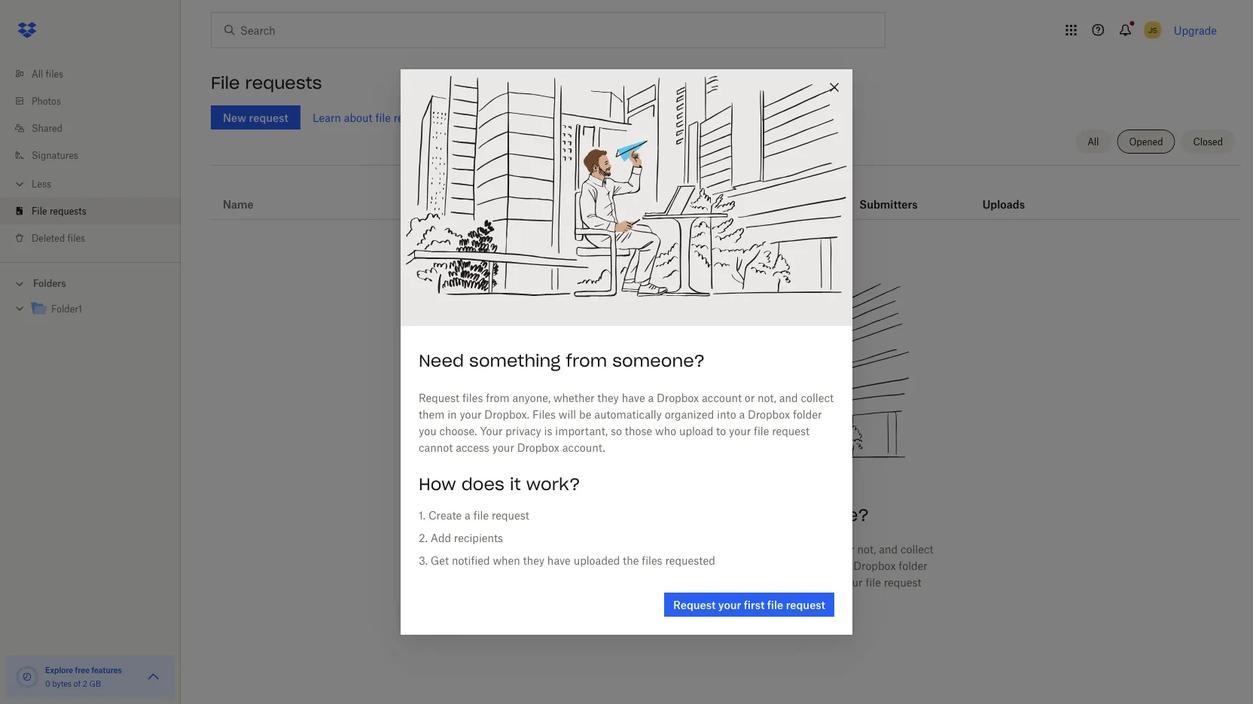 Task type: describe. For each thing, give the bounding box(es) containing it.
all files link
[[12, 60, 181, 87]]

2. add recipients
[[419, 531, 503, 544]]

0 vertical spatial upload
[[679, 424, 713, 437]]

1 vertical spatial not,
[[857, 543, 876, 555]]

upgrade link
[[1174, 24, 1217, 37]]

1 column header from the left
[[859, 177, 920, 213]]

0 vertical spatial someone?
[[612, 350, 705, 371]]

0 vertical spatial automatically
[[594, 408, 662, 421]]

all button
[[1075, 130, 1111, 154]]

0 vertical spatial whether
[[553, 391, 595, 404]]

shared link
[[12, 114, 181, 142]]

1 vertical spatial is
[[656, 576, 664, 589]]

request your first file request button
[[664, 593, 834, 617]]

who inside dialog
[[655, 424, 676, 437]]

pro trial element
[[728, 195, 752, 213]]

not, inside dialog
[[758, 391, 776, 404]]

your inside button
[[718, 598, 741, 611]]

1 vertical spatial will
[[664, 559, 682, 572]]

free
[[75, 665, 90, 675]]

photos link
[[12, 87, 181, 114]]

1 horizontal spatial upload
[[791, 576, 825, 589]]

signatures link
[[12, 142, 181, 169]]

deleted
[[32, 232, 65, 244]]

request your first file request
[[673, 598, 825, 611]]

notified
[[452, 554, 490, 567]]

0 vertical spatial them
[[419, 408, 445, 421]]

2 horizontal spatial requests
[[394, 111, 437, 124]]

0 horizontal spatial have
[[547, 554, 571, 567]]

0 vertical spatial files
[[532, 408, 556, 421]]

1 horizontal spatial into
[[823, 559, 842, 572]]

1 vertical spatial need something from someone?
[[583, 505, 869, 526]]

1 horizontal spatial access
[[670, 592, 703, 605]]

work?
[[526, 474, 580, 495]]

the
[[623, 554, 639, 567]]

photos
[[32, 95, 61, 107]]

0 horizontal spatial be
[[579, 408, 591, 421]]

file requests inside list item
[[32, 205, 86, 216]]

3. get notified when they have uploaded the files requested
[[419, 554, 715, 567]]

it
[[510, 474, 521, 495]]

1 horizontal spatial so
[[722, 576, 734, 589]]

1 horizontal spatial request
[[518, 543, 559, 555]]

how does it work?
[[419, 474, 580, 495]]

0 vertical spatial request
[[419, 391, 459, 404]]

0 horizontal spatial they
[[523, 554, 544, 567]]

features
[[91, 665, 122, 675]]

1 horizontal spatial dropbox.
[[590, 559, 635, 572]]

signatures
[[32, 149, 78, 161]]

0 vertical spatial access
[[456, 441, 489, 454]]

explore
[[45, 665, 73, 675]]

1 horizontal spatial they
[[597, 391, 619, 404]]

1 horizontal spatial and
[[879, 543, 898, 555]]

learn
[[313, 111, 341, 124]]

1 horizontal spatial have
[[622, 391, 645, 404]]

upgrade
[[1174, 24, 1217, 37]]

less
[[32, 178, 51, 189]]

closed button
[[1181, 130, 1235, 154]]

0 vertical spatial need something from someone?
[[419, 350, 705, 371]]

request inside button
[[786, 598, 825, 611]]

1 vertical spatial account
[[802, 543, 842, 555]]

opened button
[[1117, 130, 1175, 154]]

1 vertical spatial to
[[828, 576, 838, 589]]

deleted files
[[32, 232, 85, 244]]

choose. inside dialog
[[439, 424, 477, 437]]

folders button
[[0, 272, 181, 294]]

important, inside dialog
[[555, 424, 608, 437]]

folder1 link
[[30, 299, 169, 320]]

0 vertical spatial request files from anyone, whether they have a dropbox account or not, and collect them in your dropbox. files will be automatically organized into a dropbox folder you choose. your privacy is important, so those who upload to your file request cannot access your dropbox account.
[[419, 391, 834, 454]]

1 vertical spatial collect
[[901, 543, 933, 555]]

2 column header from the left
[[982, 177, 1043, 213]]

1 horizontal spatial cannot
[[633, 592, 667, 605]]

0 horizontal spatial anyone,
[[512, 391, 551, 404]]

your inside dialog
[[480, 424, 503, 437]]

uploaded
[[574, 554, 620, 567]]

file inside button
[[767, 598, 783, 611]]

does
[[461, 474, 504, 495]]

2 horizontal spatial have
[[721, 543, 745, 555]]

0 horizontal spatial or
[[745, 391, 755, 404]]

0 horizontal spatial those
[[625, 424, 652, 437]]

1. create a file request
[[419, 509, 529, 521]]

1 horizontal spatial your
[[592, 576, 614, 589]]

requests inside list item
[[50, 205, 86, 216]]

so inside dialog
[[611, 424, 622, 437]]

1 horizontal spatial anyone,
[[612, 543, 650, 555]]

file inside list item
[[32, 205, 47, 216]]

add
[[430, 531, 451, 544]]

opened
[[1129, 136, 1163, 147]]

and inside dialog
[[779, 391, 798, 404]]

deleted files link
[[12, 224, 181, 252]]

1 vertical spatial need
[[583, 505, 628, 526]]

created button
[[490, 195, 532, 213]]

1 horizontal spatial files
[[638, 559, 661, 572]]

1 vertical spatial someone?
[[776, 505, 869, 526]]

1 vertical spatial important,
[[667, 576, 720, 589]]

1 horizontal spatial file requests
[[211, 72, 322, 93]]

1 vertical spatial choose.
[[551, 576, 589, 589]]

is inside dialog
[[544, 424, 552, 437]]

to inside dialog
[[716, 424, 726, 437]]

1 vertical spatial them
[[524, 559, 550, 572]]

1 horizontal spatial in
[[553, 559, 562, 572]]

0 vertical spatial need
[[419, 350, 464, 371]]

about
[[344, 111, 372, 124]]

1 vertical spatial automatically
[[700, 559, 767, 572]]

1 vertical spatial something
[[633, 505, 725, 526]]

requested
[[665, 554, 715, 567]]



Task type: vqa. For each thing, say whether or not it's contained in the screenshot.
"to" related to Microsoft_Pride_21_Pride_Flag.jpg
no



Task type: locate. For each thing, give the bounding box(es) containing it.
1 vertical spatial whether
[[653, 543, 694, 555]]

all files
[[32, 68, 63, 79]]

need something from someone?
[[419, 350, 705, 371], [583, 505, 869, 526]]

0 horizontal spatial important,
[[555, 424, 608, 437]]

account
[[702, 391, 742, 404], [802, 543, 842, 555]]

1 vertical spatial account.
[[776, 592, 819, 605]]

important, down requested
[[667, 576, 720, 589]]

them up how
[[419, 408, 445, 421]]

anyone,
[[512, 391, 551, 404], [612, 543, 650, 555]]

access
[[456, 441, 489, 454], [670, 592, 703, 605]]

your up how does it work?
[[480, 424, 503, 437]]

1 horizontal spatial privacy
[[617, 576, 653, 589]]

need
[[419, 350, 464, 371], [583, 505, 628, 526]]

0 horizontal spatial need
[[419, 350, 464, 371]]

files
[[46, 68, 63, 79], [67, 232, 85, 244], [462, 391, 483, 404], [562, 543, 583, 555], [642, 554, 662, 567]]

privacy
[[505, 424, 541, 437], [617, 576, 653, 589]]

row
[[211, 171, 1241, 220]]

0 horizontal spatial account
[[702, 391, 742, 404]]

organized
[[665, 408, 714, 421], [770, 559, 820, 572]]

dialog
[[401, 69, 852, 635]]

all inside button
[[1088, 136, 1099, 147]]

file
[[211, 72, 240, 93], [32, 205, 47, 216]]

your
[[480, 424, 503, 437], [592, 576, 614, 589]]

1 vertical spatial into
[[823, 559, 842, 572]]

first
[[744, 598, 765, 611]]

all inside list
[[32, 68, 43, 79]]

1 vertical spatial in
[[553, 559, 562, 572]]

will right the
[[664, 559, 682, 572]]

0 horizontal spatial files
[[532, 408, 556, 421]]

your
[[460, 408, 482, 421], [729, 424, 751, 437], [492, 441, 514, 454], [565, 559, 587, 572], [841, 576, 863, 589], [706, 592, 728, 605], [718, 598, 741, 611]]

into inside dialog
[[717, 408, 736, 421]]

into
[[717, 408, 736, 421], [823, 559, 842, 572]]

name
[[223, 198, 254, 210]]

file requests link
[[12, 197, 181, 224]]

file requests list item
[[0, 197, 181, 224]]

column header
[[859, 177, 920, 213], [982, 177, 1043, 213]]

cannot down the
[[633, 592, 667, 605]]

0 horizontal spatial them
[[419, 408, 445, 421]]

file
[[375, 111, 391, 124], [754, 424, 769, 437], [473, 509, 489, 521], [866, 576, 881, 589], [767, 598, 783, 611]]

1 vertical spatial you
[[530, 576, 548, 589]]

and
[[779, 391, 798, 404], [879, 543, 898, 555]]

2.
[[419, 531, 428, 544]]

1 horizontal spatial collect
[[901, 543, 933, 555]]

1 vertical spatial request
[[518, 543, 559, 555]]

1 horizontal spatial whether
[[653, 543, 694, 555]]

0 vertical spatial in
[[447, 408, 457, 421]]

all left opened
[[1088, 136, 1099, 147]]

shared
[[32, 122, 63, 134]]

choose. down the 3. get notified when they have uploaded the files requested
[[551, 576, 589, 589]]

0 vertical spatial account.
[[562, 441, 605, 454]]

1 horizontal spatial requests
[[245, 72, 322, 93]]

file requests
[[211, 72, 322, 93], [32, 205, 86, 216]]

1 horizontal spatial is
[[656, 576, 664, 589]]

files up work?
[[532, 408, 556, 421]]

0 horizontal spatial file requests
[[32, 205, 86, 216]]

1 vertical spatial anyone,
[[612, 543, 650, 555]]

0 vertical spatial not,
[[758, 391, 776, 404]]

1 vertical spatial organized
[[770, 559, 820, 572]]

2
[[83, 679, 87, 688]]

account.
[[562, 441, 605, 454], [776, 592, 819, 605]]

something
[[469, 350, 561, 371], [633, 505, 725, 526]]

of
[[74, 679, 81, 688]]

your down uploaded at the bottom of page
[[592, 576, 614, 589]]

not,
[[758, 391, 776, 404], [857, 543, 876, 555]]

a
[[648, 391, 654, 404], [739, 408, 745, 421], [465, 509, 471, 521], [748, 543, 753, 555], [845, 559, 851, 572]]

1 horizontal spatial account.
[[776, 592, 819, 605]]

will up work?
[[559, 408, 576, 421]]

2 horizontal spatial request
[[673, 598, 716, 611]]

1 vertical spatial who
[[767, 576, 788, 589]]

you down the 3. get notified when they have uploaded the files requested
[[530, 576, 548, 589]]

access up does
[[456, 441, 489, 454]]

less image
[[12, 177, 27, 192]]

2 horizontal spatial they
[[697, 543, 719, 555]]

upload
[[679, 424, 713, 437], [791, 576, 825, 589]]

important,
[[555, 424, 608, 437], [667, 576, 720, 589]]

collect
[[801, 391, 834, 404], [901, 543, 933, 555]]

created
[[490, 198, 532, 210]]

1 horizontal spatial all
[[1088, 136, 1099, 147]]

0 horizontal spatial automatically
[[594, 408, 662, 421]]

gb
[[89, 679, 101, 688]]

requests
[[245, 72, 322, 93], [394, 111, 437, 124], [50, 205, 86, 216]]

folder
[[793, 408, 822, 421], [899, 559, 928, 572]]

recipients
[[454, 531, 503, 544]]

0 vertical spatial and
[[779, 391, 798, 404]]

they
[[597, 391, 619, 404], [697, 543, 719, 555], [523, 554, 544, 567]]

whether
[[553, 391, 595, 404], [653, 543, 694, 555]]

1.
[[419, 509, 426, 521]]

0 horizontal spatial dropbox.
[[484, 408, 529, 421]]

to
[[716, 424, 726, 437], [828, 576, 838, 589]]

1 vertical spatial and
[[879, 543, 898, 555]]

choose.
[[439, 424, 477, 437], [551, 576, 589, 589]]

1 horizontal spatial account
[[802, 543, 842, 555]]

learn about file requests link
[[313, 111, 437, 124]]

collect inside dialog
[[801, 391, 834, 404]]

file requests up learn
[[211, 72, 322, 93]]

0 horizontal spatial cannot
[[419, 441, 453, 454]]

you
[[419, 424, 437, 437], [530, 576, 548, 589]]

0 horizontal spatial someone?
[[612, 350, 705, 371]]

so
[[611, 424, 622, 437], [722, 576, 734, 589]]

0 vertical spatial who
[[655, 424, 676, 437]]

dropbox.
[[484, 408, 529, 421], [590, 559, 635, 572]]

0 horizontal spatial folder
[[793, 408, 822, 421]]

1 horizontal spatial those
[[737, 576, 764, 589]]

learn about file requests
[[313, 111, 437, 124]]

0 vertical spatial requests
[[245, 72, 322, 93]]

access down requested
[[670, 592, 703, 605]]

account. right first
[[776, 592, 819, 605]]

0 horizontal spatial access
[[456, 441, 489, 454]]

will inside dialog
[[559, 408, 576, 421]]

when
[[493, 554, 520, 567]]

request inside button
[[673, 598, 716, 611]]

dialog containing need something from someone?
[[401, 69, 852, 635]]

1 horizontal spatial important,
[[667, 576, 720, 589]]

files inside 'link'
[[67, 232, 85, 244]]

1 vertical spatial files
[[638, 559, 661, 572]]

in
[[447, 408, 457, 421], [553, 559, 562, 572]]

1 vertical spatial privacy
[[617, 576, 653, 589]]

request files from anyone, whether they have a dropbox account or not, and collect them in your dropbox. files will be automatically organized into a dropbox folder you choose. your privacy is important, so those who upload to your file request cannot access your dropbox account.
[[419, 391, 834, 454], [518, 543, 933, 605]]

0 horizontal spatial not,
[[758, 391, 776, 404]]

1 vertical spatial request files from anyone, whether they have a dropbox account or not, and collect them in your dropbox. files will be automatically organized into a dropbox folder you choose. your privacy is important, so those who upload to your file request cannot access your dropbox account.
[[518, 543, 933, 605]]

requests up deleted files
[[50, 205, 86, 216]]

3.
[[419, 554, 428, 567]]

0 horizontal spatial to
[[716, 424, 726, 437]]

in left uploaded at the bottom of page
[[553, 559, 562, 572]]

dropbox. inside dialog
[[484, 408, 529, 421]]

have
[[622, 391, 645, 404], [721, 543, 745, 555], [547, 554, 571, 567]]

folder inside dialog
[[793, 408, 822, 421]]

will
[[559, 408, 576, 421], [664, 559, 682, 572]]

0 horizontal spatial account.
[[562, 441, 605, 454]]

closed
[[1193, 136, 1223, 147]]

0 vertical spatial organized
[[665, 408, 714, 421]]

account. up work?
[[562, 441, 605, 454]]

all for all
[[1088, 136, 1099, 147]]

you up how
[[419, 424, 437, 437]]

0 vertical spatial file
[[211, 72, 240, 93]]

0 horizontal spatial who
[[655, 424, 676, 437]]

1 vertical spatial dropbox.
[[590, 559, 635, 572]]

0 horizontal spatial and
[[779, 391, 798, 404]]

1 vertical spatial cannot
[[633, 592, 667, 605]]

0 horizontal spatial something
[[469, 350, 561, 371]]

1 horizontal spatial who
[[767, 576, 788, 589]]

1 vertical spatial so
[[722, 576, 734, 589]]

folders
[[33, 278, 66, 289]]

file requests up deleted files
[[32, 205, 86, 216]]

them
[[419, 408, 445, 421], [524, 559, 550, 572]]

0 vertical spatial is
[[544, 424, 552, 437]]

1 horizontal spatial be
[[685, 559, 697, 572]]

dropbox
[[657, 391, 699, 404], [748, 408, 790, 421], [517, 441, 559, 454], [756, 543, 799, 555], [853, 559, 896, 572], [731, 592, 773, 605]]

1 horizontal spatial them
[[524, 559, 550, 572]]

1 vertical spatial folder
[[899, 559, 928, 572]]

files left requested
[[638, 559, 661, 572]]

how
[[419, 474, 456, 495]]

or
[[745, 391, 755, 404], [844, 543, 854, 555]]

list containing all files
[[0, 51, 181, 262]]

0 horizontal spatial upload
[[679, 424, 713, 437]]

1 horizontal spatial need
[[583, 505, 628, 526]]

cannot
[[419, 441, 453, 454], [633, 592, 667, 605]]

0 horizontal spatial is
[[544, 424, 552, 437]]

1 horizontal spatial file
[[211, 72, 240, 93]]

in up how
[[447, 408, 457, 421]]

is
[[544, 424, 552, 437], [656, 576, 664, 589]]

all
[[32, 68, 43, 79], [1088, 136, 1099, 147]]

0 horizontal spatial request
[[419, 391, 459, 404]]

important, up work?
[[555, 424, 608, 437]]

privacy inside dialog
[[505, 424, 541, 437]]

choose. up how
[[439, 424, 477, 437]]

1 vertical spatial be
[[685, 559, 697, 572]]

all up photos
[[32, 68, 43, 79]]

0
[[45, 679, 50, 688]]

from
[[566, 350, 607, 371], [486, 391, 510, 404], [730, 505, 771, 526], [586, 543, 609, 555]]

files
[[532, 408, 556, 421], [638, 559, 661, 572]]

1 horizontal spatial not,
[[857, 543, 876, 555]]

request
[[772, 424, 810, 437], [492, 509, 529, 521], [884, 576, 921, 589], [786, 598, 825, 611]]

privacy down the
[[617, 576, 653, 589]]

0 horizontal spatial column header
[[859, 177, 920, 213]]

1 vertical spatial file requests
[[32, 205, 86, 216]]

someone?
[[612, 350, 705, 371], [776, 505, 869, 526]]

list
[[0, 51, 181, 262]]

requests right about
[[394, 111, 437, 124]]

who
[[655, 424, 676, 437], [767, 576, 788, 589]]

row containing name
[[211, 171, 1241, 220]]

all for all files
[[32, 68, 43, 79]]

0 horizontal spatial you
[[419, 424, 437, 437]]

cannot up how
[[419, 441, 453, 454]]

request
[[419, 391, 459, 404], [518, 543, 559, 555], [673, 598, 716, 611]]

1 vertical spatial or
[[844, 543, 854, 555]]

requests up learn
[[245, 72, 322, 93]]

0 horizontal spatial all
[[32, 68, 43, 79]]

bytes
[[52, 679, 72, 688]]

1 horizontal spatial someone?
[[776, 505, 869, 526]]

0 horizontal spatial will
[[559, 408, 576, 421]]

account. inside dialog
[[562, 441, 605, 454]]

2 vertical spatial request
[[673, 598, 716, 611]]

get
[[431, 554, 449, 567]]

0 horizontal spatial in
[[447, 408, 457, 421]]

dropbox image
[[12, 15, 42, 45]]

them right when at the left
[[524, 559, 550, 572]]

folder1
[[51, 303, 82, 315]]

cannot inside dialog
[[419, 441, 453, 454]]

quota usage element
[[15, 665, 39, 689]]

be
[[579, 408, 591, 421], [685, 559, 697, 572]]

0 vertical spatial important,
[[555, 424, 608, 437]]

create
[[428, 509, 462, 521]]

in inside dialog
[[447, 408, 457, 421]]

privacy up it
[[505, 424, 541, 437]]

0 horizontal spatial choose.
[[439, 424, 477, 437]]

explore free features 0 bytes of 2 gb
[[45, 665, 122, 688]]



